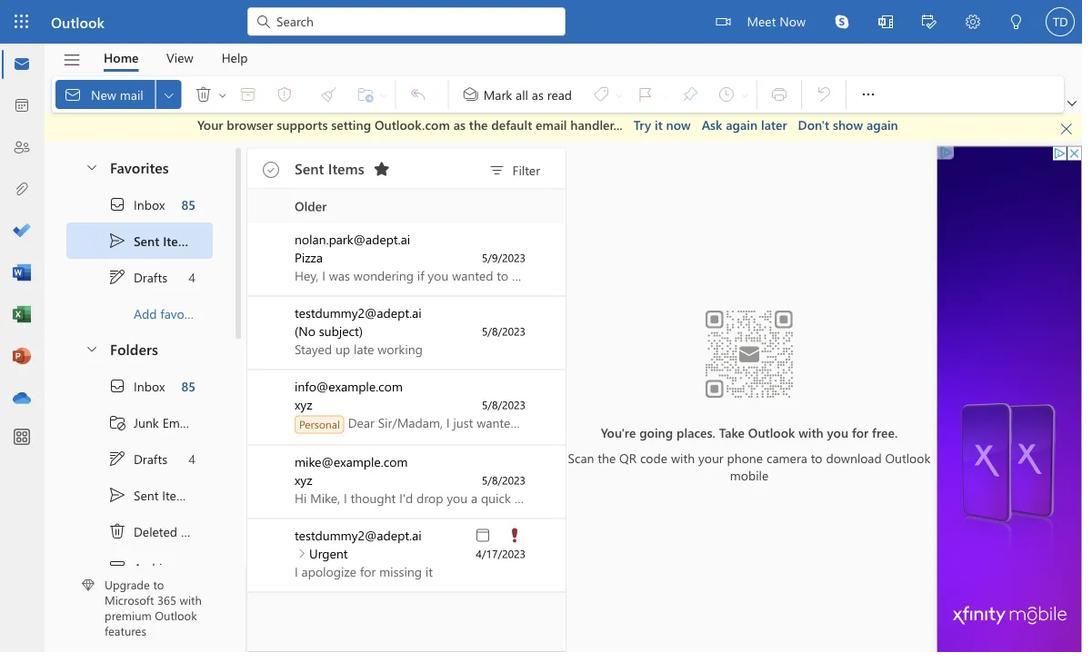 Task type: vqa. For each thing, say whether or not it's contained in the screenshot.
default
yes



Task type: describe. For each thing, give the bounding box(es) containing it.
td button
[[1038, 0, 1082, 44]]

it inside message list no conversations selected list box
[[425, 564, 433, 581]]


[[62, 50, 81, 70]]

outlook banner
[[0, 0, 1082, 46]]

1  button from the left
[[156, 80, 182, 109]]

 inside favorites tree
[[108, 231, 126, 250]]

 search field
[[247, 0, 566, 41]]

try it now button
[[634, 116, 691, 134]]

 inside popup button
[[162, 88, 176, 102]]

2  tree item from the top
[[66, 477, 213, 513]]

sent inside sent items 
[[295, 158, 324, 178]]

mike@example.com
[[295, 454, 408, 471]]

calendar image
[[13, 97, 31, 115]]

 mark all as read
[[462, 85, 572, 104]]

view
[[166, 49, 193, 66]]

handler...
[[570, 116, 623, 133]]

testdummy2@adept.ai for (no subject)
[[295, 305, 422, 321]]

later
[[761, 116, 787, 133]]

favorites
[[110, 157, 169, 176]]

email
[[536, 116, 567, 133]]

setting
[[331, 116, 371, 133]]

junk
[[134, 414, 159, 431]]

add favorite tree item
[[66, 295, 213, 331]]

email
[[162, 414, 192, 431]]

 deleted items
[[108, 522, 211, 541]]

to do image
[[13, 223, 31, 241]]

outlook inside banner
[[51, 12, 104, 31]]

 new mail
[[64, 85, 143, 104]]

outlook up 'camera'
[[748, 424, 795, 441]]

2  drafts from the top
[[108, 450, 167, 468]]


[[835, 15, 849, 29]]

 inside tree
[[108, 377, 126, 395]]

2  button from the left
[[215, 80, 230, 109]]

 button for favorites
[[75, 150, 106, 183]]

favorite
[[160, 305, 203, 322]]

move & delete group
[[55, 76, 392, 113]]

sent items 
[[295, 158, 391, 178]]

outlook inside upgrade to microsoft 365 with premium outlook features
[[155, 608, 197, 624]]


[[878, 15, 893, 29]]

the inside you're going places. take outlook with you for free. scan the qr code with your phone camera to download outlook mobile
[[598, 450, 616, 467]]

microsoft
[[105, 593, 154, 609]]

favorites tree item
[[66, 150, 213, 186]]

5/8/2023 for mike@example.com
[[482, 473, 526, 488]]

deleted
[[134, 523, 177, 540]]

qr
[[619, 450, 637, 467]]

ask again later
[[702, 116, 787, 133]]

favorites tree
[[66, 142, 213, 331]]

pizza
[[295, 249, 323, 266]]

85 inside favorites tree
[[181, 196, 196, 213]]

1  tree item from the top
[[66, 259, 213, 295]]

 button
[[951, 0, 995, 46]]

 button
[[367, 154, 396, 183]]

2  tree item from the top
[[66, 441, 213, 477]]

85 inside tree
[[181, 378, 196, 394]]

 tree item
[[66, 404, 213, 441]]

all
[[516, 86, 528, 103]]

i
[[295, 564, 298, 581]]

meet now
[[747, 12, 806, 29]]

 urgent
[[294, 546, 348, 562]]

stayed up late working
[[295, 341, 423, 358]]

you're going places. take outlook with you for free. scan the qr code with your phone camera to download outlook mobile
[[568, 424, 931, 484]]

folders
[[110, 339, 158, 358]]

powerpoint image
[[13, 348, 31, 366]]


[[1068, 99, 1077, 108]]

 button
[[185, 80, 215, 109]]

home button
[[90, 44, 152, 72]]


[[966, 15, 980, 29]]

 inside favorites tree item
[[85, 159, 99, 174]]

select a conversation checkbox for mike@example.com
[[251, 446, 295, 485]]

add favorite
[[134, 305, 203, 322]]

default
[[491, 116, 532, 133]]

message list section
[[247, 144, 566, 652]]

drafts inside favorites tree
[[134, 268, 167, 285]]

help
[[222, 49, 248, 66]]

again inside button
[[867, 116, 898, 133]]

outlook.com
[[375, 116, 450, 133]]

don't show again button
[[798, 116, 898, 134]]


[[108, 559, 126, 577]]

1  tree item from the top
[[66, 186, 213, 222]]

phone
[[727, 450, 763, 467]]

sent inside favorites tree
[[134, 232, 159, 249]]

365
[[157, 593, 176, 609]]

 button
[[995, 0, 1038, 46]]

more options image
[[859, 77, 878, 112]]


[[922, 15, 937, 29]]

 inside favorites tree
[[108, 268, 126, 286]]

folders tree item
[[66, 331, 213, 368]]

Select all messages checkbox
[[258, 157, 284, 182]]

help button
[[208, 44, 261, 72]]

xyz for info@example.com
[[295, 396, 312, 413]]

mobile
[[730, 467, 769, 484]]

(no subject)
[[295, 323, 363, 340]]

as inside the  mark all as read
[[532, 86, 544, 103]]

late
[[354, 341, 374, 358]]

apologize
[[301, 564, 356, 581]]

0 vertical spatial the
[[469, 116, 488, 133]]

don't
[[798, 116, 829, 133]]

going
[[639, 424, 673, 441]]


[[1059, 122, 1074, 136]]

files image
[[13, 181, 31, 199]]


[[716, 15, 731, 29]]

items inside sent items 
[[328, 158, 364, 178]]

read
[[547, 86, 572, 103]]

 drafts inside favorites tree
[[108, 268, 167, 286]]

tree containing 
[[66, 368, 213, 653]]

(no
[[295, 323, 315, 340]]


[[462, 85, 480, 104]]

now
[[779, 12, 806, 29]]


[[373, 160, 391, 178]]

you're
[[601, 424, 636, 441]]

 inside tree
[[108, 486, 126, 504]]

5/9/2023
[[482, 251, 526, 265]]

scan
[[568, 450, 594, 467]]

 filter
[[488, 161, 540, 180]]



Task type: locate. For each thing, give the bounding box(es) containing it.
 right  button
[[217, 90, 228, 101]]

to down archive
[[153, 577, 164, 593]]

items for  tree item
[[181, 523, 211, 540]]

1 vertical spatial drafts
[[134, 450, 167, 467]]

word image
[[13, 265, 31, 283]]

as
[[532, 86, 544, 103], [453, 116, 466, 133]]

items for first  tree item
[[163, 232, 195, 249]]

 tree item up deleted
[[66, 477, 213, 513]]

ask
[[702, 116, 722, 133]]

2  button from the top
[[75, 331, 106, 365]]

to inside upgrade to microsoft 365 with premium outlook features
[[153, 577, 164, 593]]

1 vertical spatial inbox
[[134, 378, 165, 394]]

 sent items up deleted
[[108, 486, 193, 504]]

inbox up  junk email
[[134, 378, 165, 394]]

testdummy2@adept.ai up urgent
[[295, 527, 422, 544]]

0 horizontal spatial it
[[425, 564, 433, 581]]

Select a conversation checkbox
[[251, 223, 295, 262]]

xyz for mike@example.com
[[295, 472, 312, 489]]

1 horizontal spatial it
[[655, 116, 663, 133]]

2 again from the left
[[867, 116, 898, 133]]

inbox for 1st  tree item from the bottom
[[134, 378, 165, 394]]

with inside upgrade to microsoft 365 with premium outlook features
[[180, 593, 202, 609]]

items for second  tree item
[[162, 487, 193, 504]]

browser
[[227, 116, 273, 133]]

0 horizontal spatial with
[[180, 593, 202, 609]]

 up ""
[[108, 377, 126, 395]]

Search field
[[275, 12, 555, 30]]

2  from the top
[[108, 486, 126, 504]]

0 horizontal spatial to
[[153, 577, 164, 593]]

you
[[827, 424, 848, 441]]

i apologize for missing it
[[295, 564, 433, 581]]

 button
[[908, 0, 951, 46]]

2 85 from the top
[[181, 378, 196, 394]]

it right missing
[[425, 564, 433, 581]]

info@example.com
[[295, 378, 403, 395]]

again inside button
[[726, 116, 758, 133]]

1 vertical spatial for
[[360, 564, 376, 581]]

working
[[378, 341, 423, 358]]

 tree item up add favorite tree item
[[66, 222, 213, 259]]

1 vertical spatial with
[[671, 450, 695, 467]]

1 vertical spatial testdummy2@adept.ai
[[295, 527, 422, 544]]

0 vertical spatial  drafts
[[108, 268, 167, 286]]

tab list inside application
[[90, 44, 262, 72]]

1 horizontal spatial as
[[532, 86, 544, 103]]

1 horizontal spatial the
[[598, 450, 616, 467]]


[[488, 161, 506, 180]]

outlook up  'button'
[[51, 12, 104, 31]]

1 inbox from the top
[[134, 196, 165, 213]]


[[64, 85, 82, 104]]

 tree item
[[66, 550, 213, 586]]

4 for second  tree item from the top of the page
[[189, 450, 196, 467]]

1  inbox from the top
[[108, 195, 165, 213]]

outlook right premium
[[155, 608, 197, 624]]

items
[[328, 158, 364, 178], [163, 232, 195, 249], [162, 487, 193, 504], [181, 523, 211, 540]]

download
[[826, 450, 882, 467]]

 tree item
[[66, 222, 213, 259], [66, 477, 213, 513]]

2  inbox from the top
[[108, 377, 165, 395]]

 drafts up add favorite tree item
[[108, 268, 167, 286]]

0 vertical spatial 85
[[181, 196, 196, 213]]

1 vertical spatial 
[[108, 522, 126, 541]]

 tree item
[[66, 513, 213, 550]]

1 vertical spatial select a conversation checkbox
[[251, 446, 295, 485]]

 inside tree item
[[108, 522, 126, 541]]

0 vertical spatial it
[[655, 116, 663, 133]]

sent inside tree
[[134, 487, 159, 504]]

 tree item
[[66, 259, 213, 295], [66, 441, 213, 477]]

to
[[811, 450, 823, 467], [153, 577, 164, 593]]

inbox
[[134, 196, 165, 213], [134, 378, 165, 394]]

as right all
[[532, 86, 544, 103]]

 inbox inside tree
[[108, 377, 165, 395]]

mail image
[[13, 55, 31, 74]]

drafts inside tree
[[134, 450, 167, 467]]

1 vertical spatial 4
[[189, 450, 196, 467]]

 up 
[[108, 522, 126, 541]]

try
[[634, 116, 651, 133]]

2 testdummy2@adept.ai from the top
[[295, 527, 422, 544]]

outlook
[[51, 12, 104, 31], [748, 424, 795, 441], [885, 450, 931, 467], [155, 608, 197, 624]]

1 vertical spatial  tree item
[[66, 368, 213, 404]]

 inbox for 1st  tree item from the bottom
[[108, 377, 165, 395]]


[[294, 547, 309, 562]]

2 5/8/2023 from the top
[[482, 398, 526, 412]]

0 vertical spatial xyz
[[295, 396, 312, 413]]

with left you
[[799, 424, 824, 441]]

urgent
[[309, 546, 348, 562]]

1 vertical spatial 5/8/2023
[[482, 398, 526, 412]]

1 vertical spatial 
[[108, 486, 126, 504]]

 inside folders tree item
[[85, 341, 99, 356]]

0 vertical spatial  tree item
[[66, 259, 213, 295]]

0 vertical spatial with
[[799, 424, 824, 441]]

 button inside folders tree item
[[75, 331, 106, 365]]

1 vertical spatial as
[[453, 116, 466, 133]]

 junk email
[[108, 413, 192, 431]]

mail
[[120, 86, 143, 103]]

0 horizontal spatial as
[[453, 116, 466, 133]]

1 5/8/2023 from the top
[[482, 324, 526, 339]]

 left folders
[[85, 341, 99, 356]]

sent up add
[[134, 232, 159, 249]]

archive
[[134, 559, 175, 576]]

4/17/2023
[[476, 547, 526, 562]]

 button inside favorites tree item
[[75, 150, 106, 183]]

filter
[[512, 161, 540, 178]]

1 vertical spatial 85
[[181, 378, 196, 394]]

premium features image
[[82, 580, 95, 592]]

up
[[336, 341, 350, 358]]

0 vertical spatial sent
[[295, 158, 324, 178]]

 tree item
[[66, 186, 213, 222], [66, 368, 213, 404]]

4 inside tree
[[189, 450, 196, 467]]

 drafts
[[108, 268, 167, 286], [108, 450, 167, 468]]

1 vertical spatial sent
[[134, 232, 159, 249]]

premium
[[105, 608, 152, 624]]

upgrade
[[105, 577, 150, 593]]

0 vertical spatial for
[[852, 424, 869, 441]]

 button for folders
[[75, 331, 106, 365]]


[[474, 527, 492, 545]]

 button
[[54, 45, 90, 75]]

 for  
[[194, 85, 213, 104]]

places.
[[677, 424, 716, 441]]

 sent items for second  tree item
[[108, 486, 193, 504]]

1 xyz from the top
[[295, 396, 312, 413]]

testdummy2@adept.ai for 
[[295, 527, 422, 544]]

1 vertical spatial the
[[598, 450, 616, 467]]

1 select a conversation checkbox from the top
[[251, 371, 295, 410]]

items up " deleted items"
[[162, 487, 193, 504]]

 sent items up add
[[108, 231, 195, 250]]

xyz
[[295, 396, 312, 413], [295, 472, 312, 489]]

1  sent items from the top
[[108, 231, 195, 250]]


[[162, 88, 176, 102], [217, 90, 228, 101], [85, 159, 99, 174], [85, 341, 99, 356]]

features
[[105, 623, 146, 639]]

items up favorite
[[163, 232, 195, 249]]

0 vertical spatial  tree item
[[66, 222, 213, 259]]

 left  button
[[162, 88, 176, 102]]

2 vertical spatial select a conversation checkbox
[[251, 520, 295, 559]]

mark
[[484, 86, 512, 103]]

drafts up add
[[134, 268, 167, 285]]

1 horizontal spatial  button
[[215, 80, 230, 109]]

 inbox inside favorites tree
[[108, 195, 165, 213]]

4 inside favorites tree
[[189, 268, 196, 285]]

supports
[[277, 116, 328, 133]]

code
[[640, 450, 668, 467]]

0 horizontal spatial  button
[[156, 80, 182, 109]]

upgrade to microsoft 365 with premium outlook features
[[105, 577, 202, 639]]

left-rail-appbar navigation
[[4, 44, 40, 420]]

 inside favorites tree
[[108, 195, 126, 213]]

testdummy2@adept.ai
[[295, 305, 422, 321], [295, 527, 422, 544]]

2 xyz from the top
[[295, 472, 312, 489]]

sent up  tree item
[[134, 487, 159, 504]]

85
[[181, 196, 196, 213], [181, 378, 196, 394]]

0 horizontal spatial 
[[108, 522, 126, 541]]

1 horizontal spatial with
[[671, 450, 695, 467]]

 tree item down junk
[[66, 441, 213, 477]]

application containing outlook
[[0, 0, 1082, 653]]

with left 'your'
[[671, 450, 695, 467]]

1 horizontal spatial for
[[852, 424, 869, 441]]

 tree item up junk
[[66, 368, 213, 404]]

2 vertical spatial with
[[180, 593, 202, 609]]

1 horizontal spatial 
[[194, 85, 213, 104]]

 up  tree item
[[108, 486, 126, 504]]

1 horizontal spatial again
[[867, 116, 898, 133]]

tab list
[[90, 44, 262, 72]]

0 vertical spatial drafts
[[134, 268, 167, 285]]

 up your
[[194, 85, 213, 104]]

 left 'favorites'
[[85, 159, 99, 174]]

inbox down favorites tree item
[[134, 196, 165, 213]]

items left 
[[328, 158, 364, 178]]

 button
[[294, 547, 309, 562]]

1 vertical spatial xyz
[[295, 472, 312, 489]]

2  tree item from the top
[[66, 368, 213, 404]]

tab list containing home
[[90, 44, 262, 72]]

0 vertical spatial select a conversation checkbox
[[251, 371, 295, 410]]

0 vertical spatial as
[[532, 86, 544, 103]]

 inbox for 2nd  tree item from the bottom
[[108, 195, 165, 213]]

2 4 from the top
[[189, 450, 196, 467]]

0 vertical spatial 
[[194, 85, 213, 104]]

 button left folders
[[75, 331, 106, 365]]

select a conversation checkbox for info@example.com
[[251, 371, 295, 410]]

outlook down free.
[[885, 450, 931, 467]]

it
[[655, 116, 663, 133], [425, 564, 433, 581]]

again down more options icon
[[867, 116, 898, 133]]

inbox inside tree
[[134, 378, 165, 394]]

for right you
[[852, 424, 869, 441]]

1 again from the left
[[726, 116, 758, 133]]

 inbox down folders tree item on the bottom of the page
[[108, 377, 165, 395]]

1 vertical spatial  inbox
[[108, 377, 165, 395]]

 button
[[75, 150, 106, 183], [75, 331, 106, 365]]

for inside you're going places. take outlook with you for free. scan the qr code with your phone camera to download outlook mobile
[[852, 424, 869, 441]]

0 vertical spatial  button
[[75, 150, 106, 183]]

 sent items for first  tree item
[[108, 231, 195, 250]]

it right the try
[[655, 116, 663, 133]]

0 vertical spatial 5/8/2023
[[482, 324, 526, 339]]

1 testdummy2@adept.ai from the top
[[295, 305, 422, 321]]


[[506, 527, 524, 545]]

your
[[197, 116, 223, 133]]

with right 365
[[180, 593, 202, 609]]

 down favorites tree item
[[108, 195, 126, 213]]

sent items heading
[[295, 149, 396, 189]]


[[108, 231, 126, 250], [108, 486, 126, 504]]

85 up email on the bottom of page
[[181, 378, 196, 394]]

missing
[[379, 564, 422, 581]]

 inside tree
[[108, 450, 126, 468]]


[[255, 13, 273, 31]]

 inbox down favorites tree item
[[108, 195, 165, 213]]

 inside move & delete group
[[194, 85, 213, 104]]

outlook link
[[51, 0, 104, 44]]

 drafts down  tree item
[[108, 450, 167, 468]]


[[194, 85, 213, 104], [108, 522, 126, 541]]

 button
[[1051, 116, 1082, 141]]

new
[[91, 86, 116, 103]]

your browser supports setting outlook.com as the default email handler...
[[197, 116, 623, 133]]

 inside  
[[217, 90, 228, 101]]

1 vertical spatial  button
[[75, 331, 106, 365]]

0 horizontal spatial the
[[469, 116, 488, 133]]

older heading
[[247, 190, 566, 223]]

testdummy2@adept.ai up subject)
[[295, 305, 422, 321]]

0 horizontal spatial for
[[360, 564, 376, 581]]

4 down email on the bottom of page
[[189, 450, 196, 467]]


[[264, 161, 279, 176]]

2 vertical spatial 5/8/2023
[[482, 473, 526, 488]]

2 vertical spatial sent
[[134, 487, 159, 504]]

items right deleted
[[181, 523, 211, 540]]

5/8/2023 for testdummy2@adept.ai
[[482, 324, 526, 339]]

0 vertical spatial  tree item
[[66, 186, 213, 222]]

1 vertical spatial 
[[108, 377, 126, 395]]

1 vertical spatial  drafts
[[108, 450, 167, 468]]

to inside you're going places. take outlook with you for free. scan the qr code with your phone camera to download outlook mobile
[[811, 450, 823, 467]]

3 select a conversation checkbox from the top
[[251, 520, 295, 559]]

for inside message list no conversations selected list box
[[360, 564, 376, 581]]

1 vertical spatial 
[[108, 450, 126, 468]]

for left missing
[[360, 564, 376, 581]]

 button left  button
[[156, 80, 182, 109]]

excel image
[[13, 306, 31, 325]]

as down 
[[453, 116, 466, 133]]

subject)
[[319, 323, 363, 340]]

4 for first  tree item from the top of the page
[[189, 268, 196, 285]]

the
[[469, 116, 488, 133], [598, 450, 616, 467]]

0 vertical spatial 
[[108, 195, 126, 213]]

the left qr
[[598, 450, 616, 467]]

free.
[[872, 424, 898, 441]]

1 85 from the top
[[181, 196, 196, 213]]

1 4 from the top
[[189, 268, 196, 285]]

application
[[0, 0, 1082, 653]]

0 vertical spatial  inbox
[[108, 195, 165, 213]]


[[263, 161, 279, 178]]

0 horizontal spatial again
[[726, 116, 758, 133]]

sent
[[295, 158, 324, 178], [134, 232, 159, 249], [134, 487, 159, 504]]

0 vertical spatial 
[[108, 231, 126, 250]]

 sent items inside favorites tree
[[108, 231, 195, 250]]

2 inbox from the top
[[134, 378, 165, 394]]

3 5/8/2023 from the top
[[482, 473, 526, 488]]

onedrive image
[[13, 390, 31, 408]]

show
[[833, 116, 863, 133]]

again right the 'ask'
[[726, 116, 758, 133]]

1  tree item from the top
[[66, 222, 213, 259]]

Select a conversation checkbox
[[251, 371, 295, 410], [251, 446, 295, 485], [251, 520, 295, 559]]

it inside button
[[655, 116, 663, 133]]

0 vertical spatial  sent items
[[108, 231, 195, 250]]

add
[[134, 305, 157, 322]]

1  from the top
[[108, 231, 126, 250]]


[[108, 413, 126, 431]]

1 vertical spatial  tree item
[[66, 441, 213, 477]]

1 vertical spatial to
[[153, 577, 164, 593]]


[[1009, 15, 1024, 29]]

 tree item up add
[[66, 259, 213, 295]]

1 vertical spatial  sent items
[[108, 486, 193, 504]]

1 vertical spatial  tree item
[[66, 477, 213, 513]]

nolan.park@adept.ai
[[295, 231, 410, 248]]

2 drafts from the top
[[134, 450, 167, 467]]

2  from the top
[[108, 377, 126, 395]]

1  button from the top
[[75, 150, 106, 183]]

 down ""
[[108, 450, 126, 468]]

0 vertical spatial 4
[[189, 268, 196, 285]]

2 select a conversation checkbox from the top
[[251, 446, 295, 485]]

tree
[[66, 368, 213, 653]]

 for  deleted items
[[108, 522, 126, 541]]

0 vertical spatial 
[[108, 268, 126, 286]]

1  drafts from the top
[[108, 268, 167, 286]]

xyz down mike@example.com
[[295, 472, 312, 489]]

people image
[[13, 139, 31, 157]]

tags group
[[453, 76, 753, 113]]

2 horizontal spatial with
[[799, 424, 824, 441]]

items inside " deleted items"
[[181, 523, 211, 540]]

1  from the top
[[108, 268, 126, 286]]

0 vertical spatial testdummy2@adept.ai
[[295, 305, 422, 321]]

0 vertical spatial inbox
[[134, 196, 165, 213]]

 button up your
[[215, 80, 230, 109]]

don't show again
[[798, 116, 898, 133]]

message list no conversations selected list box
[[247, 190, 566, 652]]

1 horizontal spatial to
[[811, 450, 823, 467]]

 up add favorite tree item
[[108, 231, 126, 250]]

sent right 
[[295, 158, 324, 178]]

more apps image
[[13, 429, 31, 447]]

the down 
[[469, 116, 488, 133]]

1 drafts from the top
[[134, 268, 167, 285]]

 sent items inside tree
[[108, 486, 193, 504]]

to right 'camera'
[[811, 450, 823, 467]]

1  from the top
[[108, 195, 126, 213]]

2  from the top
[[108, 450, 126, 468]]

2  sent items from the top
[[108, 486, 193, 504]]

xyz up "personal"
[[295, 396, 312, 413]]

 
[[194, 85, 228, 104]]

items inside favorites tree
[[163, 232, 195, 249]]

 up add favorite tree item
[[108, 268, 126, 286]]

td
[[1053, 15, 1068, 29]]

older
[[295, 198, 327, 214]]

4 up favorite
[[189, 268, 196, 285]]

85 down favorites tree item
[[181, 196, 196, 213]]

inbox for 2nd  tree item from the bottom
[[134, 196, 165, 213]]

5/8/2023
[[482, 324, 526, 339], [482, 398, 526, 412], [482, 473, 526, 488]]

 button left 'favorites'
[[75, 150, 106, 183]]

inbox inside favorites tree
[[134, 196, 165, 213]]

5/8/2023 for info@example.com
[[482, 398, 526, 412]]

 tree item down 'favorites'
[[66, 186, 213, 222]]

drafts down  junk email
[[134, 450, 167, 467]]

1 vertical spatial it
[[425, 564, 433, 581]]

0 vertical spatial to
[[811, 450, 823, 467]]

stayed
[[295, 341, 332, 358]]



